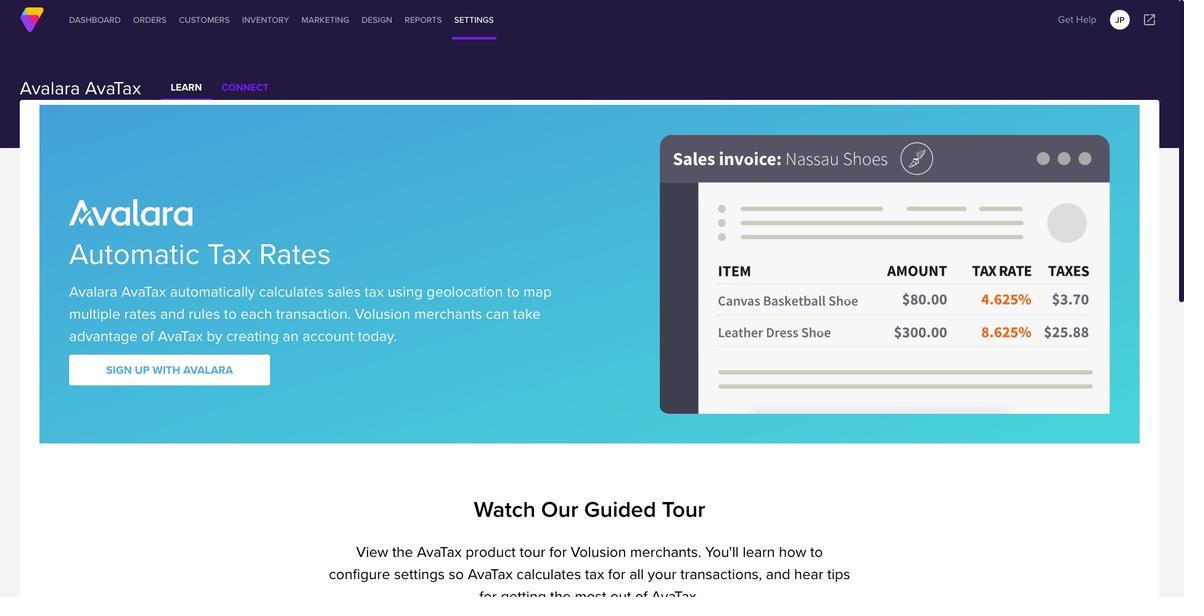 Task type: vqa. For each thing, say whether or not it's contained in the screenshot.
Weights
no



Task type: describe. For each thing, give the bounding box(es) containing it.
to for avatax
[[810, 541, 823, 562]]

tour
[[520, 541, 546, 562]]

up
[[135, 362, 150, 378]]

design
[[362, 14, 392, 26]]

orders button
[[131, 0, 169, 39]]

jp
[[1115, 14, 1125, 26]]

dashboard image
[[20, 7, 44, 32]]

watch
[[474, 493, 536, 525]]

hear
[[794, 563, 824, 584]]

view the avatax product tour for volusion merchants. you'll learn how to configure settings so avatax calculates tax for all your transactions, and hear tips for getting the most out of avatax.
[[329, 541, 850, 597]]

transactions,
[[680, 563, 762, 584]]

learn
[[171, 80, 202, 94]]

avatax.
[[652, 585, 700, 597]]

take
[[513, 303, 541, 324]]

configure
[[329, 563, 390, 584]]

tour
[[662, 493, 706, 525]]

guided
[[584, 493, 656, 525]]

customers
[[179, 14, 230, 26]]

view
[[356, 541, 388, 562]]

rules
[[189, 303, 220, 324]]

merchants
[[414, 303, 482, 324]]

0 horizontal spatial the
[[392, 541, 413, 562]]

rates
[[259, 232, 331, 274]]

dashboard
[[69, 14, 121, 26]]

0 vertical spatial avalara
[[20, 75, 80, 101]]

by
[[207, 325, 222, 346]]

help
[[1076, 12, 1097, 27]]

today.
[[358, 325, 397, 346]]

sign up with avalara link
[[69, 354, 270, 385]]

how
[[779, 541, 807, 562]]

0 horizontal spatial for
[[479, 585, 497, 597]]

tax
[[207, 232, 251, 274]]

you'll
[[705, 541, 739, 562]]

jp link
[[1110, 10, 1130, 30]]

each
[[241, 303, 272, 324]]

tips
[[827, 563, 850, 584]]

get
[[1058, 12, 1074, 27]]

can
[[486, 303, 509, 324]]

automatic tax rates avalara avatax automatically calculates sales tax using geolocation to map multiple rates and rules to each transaction. volusion merchants can take advantage of avatax by creating an account today.
[[69, 232, 552, 346]]

with
[[153, 362, 180, 378]]

advantage
[[69, 325, 138, 346]]

volusion inside view the avatax product tour for volusion merchants. you'll learn how to configure settings so avatax calculates tax for all your transactions, and hear tips for getting the most out of avatax.
[[571, 541, 626, 562]]

learn link
[[161, 76, 212, 100]]

calculates inside view the avatax product tour for volusion merchants. you'll learn how to configure settings so avatax calculates tax for all your transactions, and hear tips for getting the most out of avatax.
[[517, 563, 581, 584]]

design button
[[359, 0, 395, 39]]



Task type: locate. For each thing, give the bounding box(es) containing it.
map
[[524, 280, 552, 302]]

1 vertical spatial calculates
[[517, 563, 581, 584]]

0 vertical spatial and
[[160, 303, 185, 324]]

customers button
[[176, 0, 232, 39]]

0 vertical spatial of
[[141, 325, 154, 346]]

reports button
[[402, 0, 444, 39]]

multiple
[[69, 303, 120, 324]]

for left getting on the left bottom of page
[[479, 585, 497, 597]]

for
[[549, 541, 567, 562], [608, 563, 626, 584], [479, 585, 497, 597]]

to up "hear"
[[810, 541, 823, 562]]

connect
[[222, 80, 269, 94]]

all
[[630, 563, 644, 584]]

calculates down "tour"
[[517, 563, 581, 584]]

and
[[160, 303, 185, 324], [766, 563, 791, 584]]

0 horizontal spatial to
[[224, 303, 237, 324]]

getting
[[501, 585, 546, 597]]

of
[[141, 325, 154, 346], [635, 585, 648, 597]]

orders
[[133, 14, 167, 26]]

2 horizontal spatial for
[[608, 563, 626, 584]]

0 horizontal spatial and
[[160, 303, 185, 324]]

1 vertical spatial for
[[608, 563, 626, 584]]

get help link
[[1054, 7, 1100, 32]]

tax inside automatic tax rates avalara avatax automatically calculates sales tax using geolocation to map multiple rates and rules to each transaction. volusion merchants can take advantage of avatax by creating an account today.
[[365, 280, 384, 302]]

1 vertical spatial of
[[635, 585, 648, 597]]

settings button
[[452, 0, 496, 39]]

0 vertical spatial the
[[392, 541, 413, 562]]

1 horizontal spatial and
[[766, 563, 791, 584]]

watch our guided tour
[[474, 493, 706, 525]]

of inside automatic tax rates avalara avatax automatically calculates sales tax using geolocation to map multiple rates and rules to each transaction. volusion merchants can take advantage of avatax by creating an account today.
[[141, 325, 154, 346]]

1 horizontal spatial for
[[549, 541, 567, 562]]

tax up most
[[585, 563, 604, 584]]

automatically
[[170, 280, 255, 302]]

settings
[[454, 14, 494, 26]]

2 horizontal spatial to
[[810, 541, 823, 562]]

get help
[[1058, 12, 1097, 27]]

0 horizontal spatial calculates
[[259, 280, 324, 302]]

of down rates
[[141, 325, 154, 346]]

2 vertical spatial for
[[479, 585, 497, 597]]

avatax
[[85, 75, 141, 101], [121, 280, 166, 302], [158, 325, 203, 346], [417, 541, 462, 562], [468, 563, 513, 584]]

using
[[388, 280, 423, 302]]

1 horizontal spatial the
[[550, 585, 571, 597]]

to inside view the avatax product tour for volusion merchants. you'll learn how to configure settings so avatax calculates tax for all your transactions, and hear tips for getting the most out of avatax.
[[810, 541, 823, 562]]

avalara avatax
[[20, 75, 141, 101]]

inventory button
[[240, 0, 292, 39]]

0 vertical spatial to
[[507, 280, 520, 302]]

the left most
[[550, 585, 571, 597]]

1 horizontal spatial of
[[635, 585, 648, 597]]

calculates
[[259, 280, 324, 302], [517, 563, 581, 584]]

learn
[[743, 541, 775, 562]]

avalara inside automatic tax rates avalara avatax automatically calculates sales tax using geolocation to map multiple rates and rules to each transaction. volusion merchants can take advantage of avatax by creating an account today.
[[69, 280, 117, 302]]

1 vertical spatial tax
[[585, 563, 604, 584]]

rates
[[124, 303, 156, 324]]

2 vertical spatial avalara
[[183, 362, 233, 378]]

out
[[610, 585, 631, 597]]

of inside view the avatax product tour for volusion merchants. you'll learn how to configure settings so avatax calculates tax for all your transactions, and hear tips for getting the most out of avatax.
[[635, 585, 648, 597]]

product
[[466, 541, 516, 562]]

0 horizontal spatial volusion
[[355, 303, 410, 324]]

the up settings
[[392, 541, 413, 562]]

to for rates
[[507, 280, 520, 302]]

the
[[392, 541, 413, 562], [550, 585, 571, 597]]

tax
[[365, 280, 384, 302], [585, 563, 604, 584]]

avalara
[[20, 75, 80, 101], [69, 280, 117, 302], [183, 362, 233, 378]]

volusion inside automatic tax rates avalara avatax automatically calculates sales tax using geolocation to map multiple rates and rules to each transaction. volusion merchants can take advantage of avatax by creating an account today.
[[355, 303, 410, 324]]

calculates inside automatic tax rates avalara avatax automatically calculates sales tax using geolocation to map multiple rates and rules to each transaction. volusion merchants can take advantage of avatax by creating an account today.
[[259, 280, 324, 302]]

calculates up transaction.
[[259, 280, 324, 302]]

0 horizontal spatial tax
[[365, 280, 384, 302]]

0 vertical spatial tax
[[365, 280, 384, 302]]

reports
[[405, 14, 442, 26]]

to left map
[[507, 280, 520, 302]]

dashboard link
[[67, 0, 123, 39]]

automatic
[[69, 232, 200, 274]]

2 vertical spatial to
[[810, 541, 823, 562]]

marketing button
[[299, 0, 352, 39]]

for up out
[[608, 563, 626, 584]]

connect link
[[212, 76, 278, 100]]

screenshot of avalara dashboard, setting tax rates for items image
[[660, 134, 1110, 414]]

1 vertical spatial avalara
[[69, 280, 117, 302]]

creating
[[226, 325, 279, 346]]

most
[[575, 585, 606, 597]]

0 vertical spatial volusion
[[355, 303, 410, 324]]

1 vertical spatial and
[[766, 563, 791, 584]]

for right "tour"
[[549, 541, 567, 562]]

0 vertical spatial calculates
[[259, 280, 324, 302]]

avalara for sign
[[183, 362, 233, 378]]

sign up with avalara
[[106, 362, 233, 378]]

1 horizontal spatial volusion
[[571, 541, 626, 562]]

1 horizontal spatial calculates
[[517, 563, 581, 584]]

sales
[[328, 280, 361, 302]]

tax right sales
[[365, 280, 384, 302]]

1 horizontal spatial tax
[[585, 563, 604, 584]]

avalara for automatic
[[69, 280, 117, 302]]

an
[[283, 325, 299, 346]]

to right rules
[[224, 303, 237, 324]]

settings
[[394, 563, 445, 584]]

geolocation
[[427, 280, 503, 302]]

merchants.
[[630, 541, 701, 562]]

of down 'all'
[[635, 585, 648, 597]]

avalara image
[[69, 199, 192, 226]]

and inside automatic tax rates avalara avatax automatically calculates sales tax using geolocation to map multiple rates and rules to each transaction. volusion merchants can take advantage of avatax by creating an account today.
[[160, 303, 185, 324]]

1 vertical spatial the
[[550, 585, 571, 597]]

volusion up most
[[571, 541, 626, 562]]

volusion-logo link
[[20, 7, 44, 32]]

1 horizontal spatial to
[[507, 280, 520, 302]]

1 vertical spatial to
[[224, 303, 237, 324]]

your
[[648, 563, 677, 584]]

sign
[[106, 362, 132, 378]]

and left rules
[[160, 303, 185, 324]]

so
[[449, 563, 464, 584]]

account
[[302, 325, 354, 346]]

to
[[507, 280, 520, 302], [224, 303, 237, 324], [810, 541, 823, 562]]

marketing
[[302, 14, 349, 26]]

0 vertical spatial for
[[549, 541, 567, 562]]

0 horizontal spatial of
[[141, 325, 154, 346]]

volusion up today. at the bottom left
[[355, 303, 410, 324]]

1 vertical spatial volusion
[[571, 541, 626, 562]]

and inside view the avatax product tour for volusion merchants. you'll learn how to configure settings so avatax calculates tax for all your transactions, and hear tips for getting the most out of avatax.
[[766, 563, 791, 584]]

volusion
[[355, 303, 410, 324], [571, 541, 626, 562]]

tax inside view the avatax product tour for volusion merchants. you'll learn how to configure settings so avatax calculates tax for all your transactions, and hear tips for getting the most out of avatax.
[[585, 563, 604, 584]]

inventory
[[242, 14, 289, 26]]

transaction.
[[276, 303, 351, 324]]

our
[[541, 493, 579, 525]]

and down the how
[[766, 563, 791, 584]]



